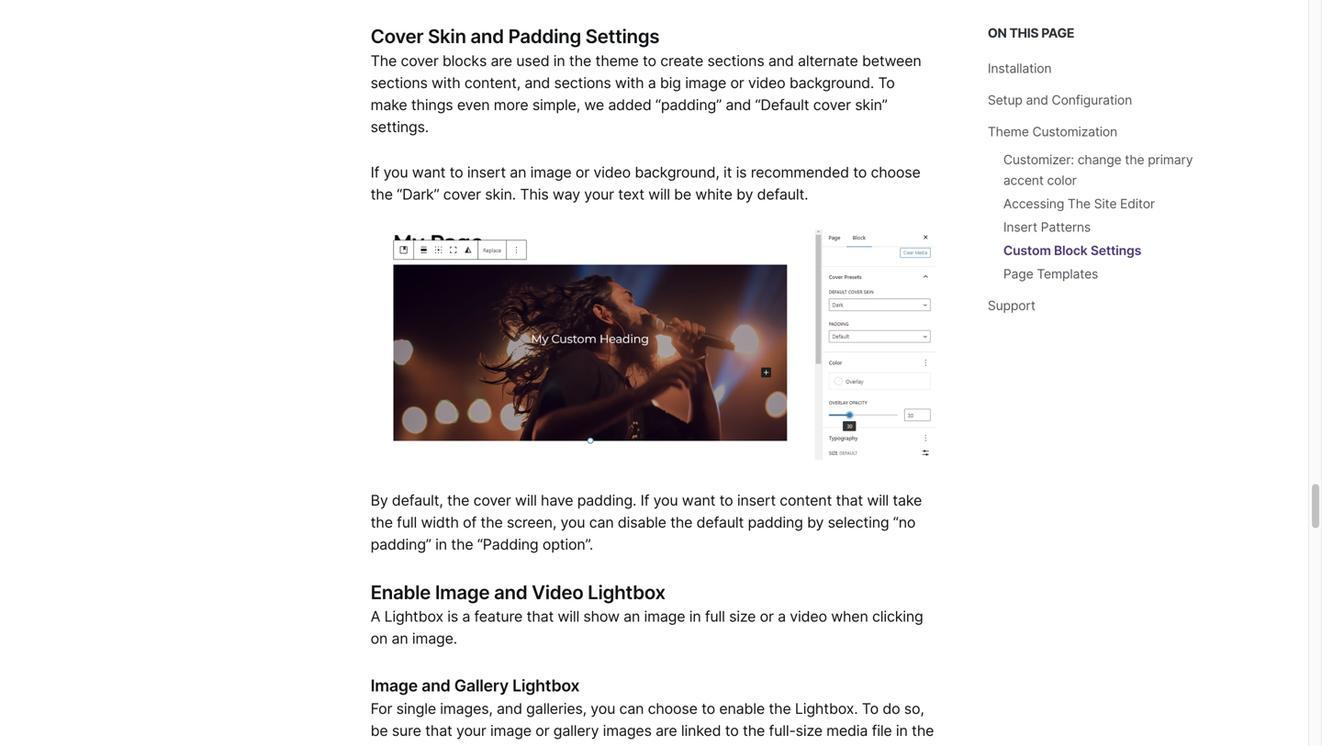 Task type: locate. For each thing, give the bounding box(es) containing it.
0 vertical spatial lightbox
[[588, 581, 666, 604]]

1 horizontal spatial a
[[648, 74, 656, 92]]

cover up of on the bottom left of the page
[[474, 492, 511, 510]]

or down galleries,
[[536, 723, 550, 740]]

an up "this"
[[510, 164, 527, 182]]

settings inside customizer: change the primary accent color accessing the site editor insert patterns custom block settings page templates
[[1091, 243, 1142, 259]]

settings inside cover skin and padding settings the cover blocks are used in the theme to create sections and alternate between sections with content, and sections with a big image or video background. to make things even more simple, we added "padding" and "default cover skin" settings.
[[586, 25, 660, 48]]

a
[[648, 74, 656, 92], [462, 608, 470, 626], [778, 608, 786, 626]]

or up way
[[576, 164, 590, 182]]

0 horizontal spatial an
[[392, 630, 408, 648]]

be inside if you want to insert an image or video background, it is recommended to choose the "dark" cover skin. this way your text will be white by default.
[[674, 186, 692, 204]]

1 horizontal spatial insert
[[737, 492, 776, 510]]

1 horizontal spatial if
[[641, 492, 650, 510]]

disable
[[618, 514, 667, 532]]

show
[[584, 608, 620, 626]]

you inside image and gallery lightbox for single images, and galleries, you can choose to enable the lightbox. to do so, be sure that your image or gallery images are linked to the full-size media file in the options.
[[591, 700, 616, 718]]

image up feature
[[435, 581, 490, 604]]

galleries,
[[526, 700, 587, 718]]

support
[[988, 298, 1036, 314]]

0 vertical spatial choose
[[871, 164, 921, 182]]

2 with from the left
[[615, 74, 644, 92]]

theme customization
[[988, 124, 1118, 140]]

1 vertical spatial that
[[527, 608, 554, 626]]

1 vertical spatial are
[[656, 723, 677, 740]]

1 horizontal spatial be
[[674, 186, 692, 204]]

want
[[412, 164, 446, 182], [682, 492, 716, 510]]

sure
[[392, 723, 421, 740]]

cover inside if you want to insert an image or video background, it is recommended to choose the "dark" cover skin. this way your text will be white by default.
[[443, 186, 481, 204]]

0 vertical spatial that
[[836, 492, 863, 510]]

0 horizontal spatial the
[[371, 52, 397, 70]]

2 horizontal spatial a
[[778, 608, 786, 626]]

more
[[494, 96, 529, 114]]

1 horizontal spatial video
[[748, 74, 786, 92]]

0 horizontal spatial can
[[589, 514, 614, 532]]

in
[[554, 52, 565, 70], [435, 536, 447, 554], [689, 608, 701, 626], [896, 723, 908, 740]]

and down used
[[525, 74, 550, 92]]

with up added
[[615, 74, 644, 92]]

2 vertical spatial that
[[425, 723, 453, 740]]

to inside image and gallery lightbox for single images, and galleries, you can choose to enable the lightbox. to do so, be sure that your image or gallery images are linked to the full-size media file in the options.
[[862, 700, 879, 718]]

to inside cover skin and padding settings the cover blocks are used in the theme to create sections and alternate between sections with content, and sections with a big image or video background. to make things even more simple, we added "padding" and "default cover skin" settings.
[[878, 74, 895, 92]]

0 vertical spatial can
[[589, 514, 614, 532]]

0 horizontal spatial video
[[594, 164, 631, 182]]

0 horizontal spatial be
[[371, 723, 388, 740]]

0 horizontal spatial settings
[[586, 25, 660, 48]]

theme customization link
[[988, 124, 1118, 140]]

is up image.
[[447, 608, 458, 626]]

0 horizontal spatial if
[[371, 164, 380, 182]]

cover
[[371, 25, 424, 48]]

0 vertical spatial is
[[736, 164, 747, 182]]

lightbox.
[[795, 700, 858, 718]]

skin.
[[485, 186, 516, 204]]

0 horizontal spatial image
[[371, 676, 418, 696]]

1 vertical spatial video
[[594, 164, 631, 182]]

video inside cover skin and padding settings the cover blocks are used in the theme to create sections and alternate between sections with content, and sections with a big image or video background. to make things even more simple, we added "padding" and "default cover skin" settings.
[[748, 74, 786, 92]]

will
[[649, 186, 670, 204], [515, 492, 537, 510], [867, 492, 889, 510], [558, 608, 580, 626]]

0 horizontal spatial size
[[729, 608, 756, 626]]

insert up padding
[[737, 492, 776, 510]]

0 horizontal spatial full
[[397, 514, 417, 532]]

a left when
[[778, 608, 786, 626]]

choose inside image and gallery lightbox for single images, and galleries, you can choose to enable the lightbox. to do so, be sure that your image or gallery images are linked to the full-size media file in the options.
[[648, 700, 698, 718]]

your left the text
[[584, 186, 614, 204]]

and
[[471, 25, 504, 48], [769, 52, 794, 70], [525, 74, 550, 92], [1026, 92, 1049, 108], [726, 96, 751, 114], [494, 581, 528, 604], [422, 676, 451, 696], [497, 700, 522, 718]]

insert inside if you want to insert an image or video background, it is recommended to choose the "dark" cover skin. this way your text will be white by default.
[[467, 164, 506, 182]]

image
[[435, 581, 490, 604], [371, 676, 418, 696]]

1 vertical spatial settings
[[1091, 243, 1142, 259]]

skin
[[428, 25, 466, 48]]

your inside image and gallery lightbox for single images, and galleries, you can choose to enable the lightbox. to do so, be sure that your image or gallery images are linked to the full-size media file in the options.
[[456, 723, 487, 740]]

0 horizontal spatial choose
[[648, 700, 698, 718]]

1 vertical spatial want
[[682, 492, 716, 510]]

cover down cover
[[401, 52, 439, 70]]

1 with from the left
[[432, 74, 461, 92]]

are inside cover skin and padding settings the cover blocks are used in the theme to create sections and alternate between sections with content, and sections with a big image or video background. to make things even more simple, we added "padding" and "default cover skin" settings.
[[491, 52, 512, 70]]

your down images,
[[456, 723, 487, 740]]

image and gallery lightbox for single images, and galleries, you can choose to enable the lightbox. to do so, be sure that your image or gallery images are linked to the full-size media file in the options.
[[371, 676, 934, 747]]

that down single on the left bottom of the page
[[425, 723, 453, 740]]

is right it
[[736, 164, 747, 182]]

1 vertical spatial is
[[447, 608, 458, 626]]

by right white at the right of page
[[737, 186, 753, 204]]

that inside image and gallery lightbox for single images, and galleries, you can choose to enable the lightbox. to do so, be sure that your image or gallery images are linked to the full-size media file in the options.
[[425, 723, 453, 740]]

to left do
[[862, 700, 879, 718]]

a inside cover skin and padding settings the cover blocks are used in the theme to create sections and alternate between sections with content, and sections with a big image or video background. to make things even more simple, we added "padding" and "default cover skin" settings.
[[648, 74, 656, 92]]

in inside enable image and video lightbox a lightbox is a feature that will show an image in full size or a video when clicking on an image.
[[689, 608, 701, 626]]

0 vertical spatial be
[[674, 186, 692, 204]]

width
[[421, 514, 459, 532]]

1 horizontal spatial full
[[705, 608, 725, 626]]

gallery
[[454, 676, 509, 696]]

settings right block
[[1091, 243, 1142, 259]]

0 vertical spatial want
[[412, 164, 446, 182]]

video up the text
[[594, 164, 631, 182]]

1 horizontal spatial sections
[[554, 74, 611, 92]]

1 vertical spatial to
[[862, 700, 879, 718]]

0 horizontal spatial want
[[412, 164, 446, 182]]

the right change
[[1125, 152, 1145, 168]]

lightbox down 'enable'
[[384, 608, 444, 626]]

or right big
[[731, 74, 744, 92]]

2 vertical spatial an
[[392, 630, 408, 648]]

that down 'video'
[[527, 608, 554, 626]]

will up selecting in the right of the page
[[867, 492, 889, 510]]

0 horizontal spatial is
[[447, 608, 458, 626]]

a left big
[[648, 74, 656, 92]]

0 vertical spatial are
[[491, 52, 512, 70]]

1 vertical spatial size
[[796, 723, 823, 740]]

are up content,
[[491, 52, 512, 70]]

an right show
[[624, 608, 640, 626]]

or
[[731, 74, 744, 92], [576, 164, 590, 182], [760, 608, 774, 626], [536, 723, 550, 740]]

we
[[584, 96, 604, 114]]

you
[[384, 164, 408, 182], [654, 492, 678, 510], [561, 514, 585, 532], [591, 700, 616, 718]]

1 horizontal spatial image
[[435, 581, 490, 604]]

0 vertical spatial the
[[371, 52, 397, 70]]

to
[[643, 52, 657, 70], [450, 164, 463, 182], [853, 164, 867, 182], [720, 492, 733, 510], [702, 700, 715, 718], [725, 723, 739, 740]]

1 vertical spatial an
[[624, 608, 640, 626]]

or inside cover skin and padding settings the cover blocks are used in the theme to create sections and alternate between sections with content, and sections with a big image or video background. to make things even more simple, we added "padding" and "default cover skin" settings.
[[731, 74, 744, 92]]

choose down skin"
[[871, 164, 921, 182]]

0 horizontal spatial lightbox
[[384, 608, 444, 626]]

your inside if you want to insert an image or video background, it is recommended to choose the "dark" cover skin. this way your text will be white by default.
[[584, 186, 614, 204]]

if inside if you want to insert an image or video background, it is recommended to choose the "dark" cover skin. this way your text will be white by default.
[[371, 164, 380, 182]]

1 vertical spatial insert
[[737, 492, 776, 510]]

insert inside by default, the cover will have padding. if you want to insert content that will take the full width of the screen, you can disable the default padding by selecting "no padding" in the "padding option".
[[737, 492, 776, 510]]

cover inside by default, the cover will have padding. if you want to insert content that will take the full width of the screen, you can disable the default padding by selecting "no padding" in the "padding option".
[[474, 492, 511, 510]]

have
[[541, 492, 573, 510]]

2 horizontal spatial video
[[790, 608, 827, 626]]

1 vertical spatial can
[[620, 700, 644, 718]]

size
[[729, 608, 756, 626], [796, 723, 823, 740]]

to up linked
[[702, 700, 715, 718]]

that inside by default, the cover will have padding. if you want to insert content that will take the full width of the screen, you can disable the default padding by selecting "no padding" in the "padding option".
[[836, 492, 863, 510]]

image inside cover skin and padding settings the cover blocks are used in the theme to create sections and alternate between sections with content, and sections with a big image or video background. to make things even more simple, we added "padding" and "default cover skin" settings.
[[685, 74, 727, 92]]

0 vertical spatial size
[[729, 608, 756, 626]]

image up for
[[371, 676, 418, 696]]

accent
[[1004, 173, 1044, 188]]

be down for
[[371, 723, 388, 740]]

0 vertical spatial to
[[878, 74, 895, 92]]

1 horizontal spatial the
[[1068, 196, 1091, 212]]

padding
[[748, 514, 803, 532]]

1 vertical spatial be
[[371, 723, 388, 740]]

if down settings. on the top left of page
[[371, 164, 380, 182]]

the up full-
[[769, 700, 791, 718]]

sections up make
[[371, 74, 428, 92]]

video up "default
[[748, 74, 786, 92]]

setup and configuration link
[[988, 92, 1133, 108]]

the down enable
[[743, 723, 765, 740]]

if up disable
[[641, 492, 650, 510]]

patterns
[[1041, 220, 1091, 235]]

settings up theme
[[586, 25, 660, 48]]

cover down background.
[[814, 96, 851, 114]]

1 horizontal spatial that
[[527, 608, 554, 626]]

the left site
[[1068, 196, 1091, 212]]

be
[[674, 186, 692, 204], [371, 723, 388, 740]]

single
[[396, 700, 436, 718]]

image up "padding"
[[685, 74, 727, 92]]

you up "dark"
[[384, 164, 408, 182]]

1 vertical spatial image
[[371, 676, 418, 696]]

0 vertical spatial by
[[737, 186, 753, 204]]

will down 'video'
[[558, 608, 580, 626]]

want up "dark"
[[412, 164, 446, 182]]

to down the "between"
[[878, 74, 895, 92]]

choose up linked
[[648, 700, 698, 718]]

can up images
[[620, 700, 644, 718]]

the left theme
[[569, 52, 592, 70]]

1 horizontal spatial want
[[682, 492, 716, 510]]

the inside customizer: change the primary accent color accessing the site editor insert patterns custom block settings page templates
[[1068, 196, 1091, 212]]

1 horizontal spatial are
[[656, 723, 677, 740]]

2 horizontal spatial that
[[836, 492, 863, 510]]

image inside image and gallery lightbox for single images, and galleries, you can choose to enable the lightbox. to do so, be sure that your image or gallery images are linked to the full-size media file in the options.
[[490, 723, 532, 740]]

settings
[[586, 25, 660, 48], [1091, 243, 1142, 259]]

want up the default
[[682, 492, 716, 510]]

1 horizontal spatial can
[[620, 700, 644, 718]]

lightbox up show
[[588, 581, 666, 604]]

0 vertical spatial your
[[584, 186, 614, 204]]

0 vertical spatial image
[[435, 581, 490, 604]]

in inside cover skin and padding settings the cover blocks are used in the theme to create sections and alternate between sections with content, and sections with a big image or video background. to make things even more simple, we added "padding" and "default cover skin" settings.
[[554, 52, 565, 70]]

are left linked
[[656, 723, 677, 740]]

customization
[[1033, 124, 1118, 140]]

choose
[[871, 164, 921, 182], [648, 700, 698, 718]]

0 vertical spatial if
[[371, 164, 380, 182]]

feature
[[474, 608, 523, 626]]

the up of on the bottom left of the page
[[447, 492, 470, 510]]

to left create
[[643, 52, 657, 70]]

is
[[736, 164, 747, 182], [447, 608, 458, 626]]

0 horizontal spatial are
[[491, 52, 512, 70]]

full inside enable image and video lightbox a lightbox is a feature that will show an image in full size or a video when clicking on an image.
[[705, 608, 725, 626]]

to
[[878, 74, 895, 92], [862, 700, 879, 718]]

cover
[[401, 52, 439, 70], [814, 96, 851, 114], [443, 186, 481, 204], [474, 492, 511, 510]]

an right on on the bottom of page
[[392, 630, 408, 648]]

by down content
[[807, 514, 824, 532]]

1 horizontal spatial your
[[584, 186, 614, 204]]

the left "dark"
[[371, 186, 393, 204]]

1 horizontal spatial is
[[736, 164, 747, 182]]

by inside if you want to insert an image or video background, it is recommended to choose the "dark" cover skin. this way your text will be white by default.
[[737, 186, 753, 204]]

0 vertical spatial insert
[[467, 164, 506, 182]]

the
[[371, 52, 397, 70], [1068, 196, 1091, 212]]

if you want to insert an image or video background, it is recommended to choose the "dark" cover skin. this way your text will be white by default.
[[371, 164, 921, 204]]

sections up we on the top left of the page
[[554, 74, 611, 92]]

with
[[432, 74, 461, 92], [615, 74, 644, 92]]

0 vertical spatial full
[[397, 514, 417, 532]]

and inside enable image and video lightbox a lightbox is a feature that will show an image in full size or a video when clicking on an image.
[[494, 581, 528, 604]]

when
[[831, 608, 869, 626]]

sections right create
[[708, 52, 765, 70]]

1 vertical spatial the
[[1068, 196, 1091, 212]]

0 horizontal spatial with
[[432, 74, 461, 92]]

video left when
[[790, 608, 827, 626]]

and up feature
[[494, 581, 528, 604]]

1 horizontal spatial size
[[796, 723, 823, 740]]

are inside image and gallery lightbox for single images, and galleries, you can choose to enable the lightbox. to do so, be sure that your image or gallery images are linked to the full-size media file in the options.
[[656, 723, 677, 740]]

installation link
[[988, 61, 1052, 76]]

0 vertical spatial an
[[510, 164, 527, 182]]

full-
[[769, 723, 796, 740]]

you inside if you want to insert an image or video background, it is recommended to choose the "dark" cover skin. this way your text will be white by default.
[[384, 164, 408, 182]]

or inside if you want to insert an image or video background, it is recommended to choose the "dark" cover skin. this way your text will be white by default.
[[576, 164, 590, 182]]

can down padding.
[[589, 514, 614, 532]]

1 vertical spatial if
[[641, 492, 650, 510]]

insert up the skin.
[[467, 164, 506, 182]]

1 horizontal spatial lightbox
[[513, 676, 580, 696]]

0 horizontal spatial insert
[[467, 164, 506, 182]]

2 vertical spatial lightbox
[[513, 676, 580, 696]]

change
[[1078, 152, 1122, 168]]

a left feature
[[462, 608, 470, 626]]

to inside by default, the cover will have padding. if you want to insert content that will take the full width of the screen, you can disable the default padding by selecting "no padding" in the "padding option".
[[720, 492, 733, 510]]

or left when
[[760, 608, 774, 626]]

be down "background,"
[[674, 186, 692, 204]]

0 vertical spatial video
[[748, 74, 786, 92]]

create
[[661, 52, 704, 70]]

0 horizontal spatial your
[[456, 723, 487, 740]]

0 horizontal spatial by
[[737, 186, 753, 204]]

image down images,
[[490, 723, 532, 740]]

2 horizontal spatial an
[[624, 608, 640, 626]]

1 vertical spatial lightbox
[[384, 608, 444, 626]]

1 vertical spatial your
[[456, 723, 487, 740]]

cover left the skin.
[[443, 186, 481, 204]]

will right the text
[[649, 186, 670, 204]]

1 horizontal spatial with
[[615, 74, 644, 92]]

1 vertical spatial choose
[[648, 700, 698, 718]]

and down gallery
[[497, 700, 522, 718]]

that inside enable image and video lightbox a lightbox is a feature that will show an image in full size or a video when clicking on an image.
[[527, 608, 554, 626]]

video
[[748, 74, 786, 92], [594, 164, 631, 182], [790, 608, 827, 626]]

or inside image and gallery lightbox for single images, and galleries, you can choose to enable the lightbox. to do so, be sure that your image or gallery images are linked to the full-size media file in the options.
[[536, 723, 550, 740]]

1 horizontal spatial settings
[[1091, 243, 1142, 259]]

1 vertical spatial by
[[807, 514, 824, 532]]

1 horizontal spatial by
[[807, 514, 824, 532]]

1 horizontal spatial an
[[510, 164, 527, 182]]

that up selecting in the right of the page
[[836, 492, 863, 510]]

with up things
[[432, 74, 461, 92]]

2 vertical spatial video
[[790, 608, 827, 626]]

you up images
[[591, 700, 616, 718]]

background,
[[635, 164, 720, 182]]

in inside by default, the cover will have padding. if you want to insert content that will take the full width of the screen, you can disable the default padding by selecting "no padding" in the "padding option".
[[435, 536, 447, 554]]

the inside cover skin and padding settings the cover blocks are used in the theme to create sections and alternate between sections with content, and sections with a big image or video background. to make things even more simple, we added "padding" and "default cover skin" settings.
[[569, 52, 592, 70]]

custom block settings link
[[1004, 243, 1142, 259]]

insert
[[1004, 220, 1038, 235]]

an inside if you want to insert an image or video background, it is recommended to choose the "dark" cover skin. this way your text will be white by default.
[[510, 164, 527, 182]]

image right show
[[644, 608, 686, 626]]

0 vertical spatial settings
[[586, 25, 660, 48]]

the inside cover skin and padding settings the cover blocks are used in the theme to create sections and alternate between sections with content, and sections with a big image or video background. to make things even more simple, we added "padding" and "default cover skin" settings.
[[371, 52, 397, 70]]

that
[[836, 492, 863, 510], [527, 608, 554, 626], [425, 723, 453, 740]]

1 vertical spatial full
[[705, 608, 725, 626]]

image
[[685, 74, 727, 92], [531, 164, 572, 182], [644, 608, 686, 626], [490, 723, 532, 740]]

1 horizontal spatial choose
[[871, 164, 921, 182]]

custom
[[1004, 243, 1051, 259]]

the down cover
[[371, 52, 397, 70]]

to up the default
[[720, 492, 733, 510]]

0 horizontal spatial that
[[425, 723, 453, 740]]

default
[[697, 514, 744, 532]]

image up way
[[531, 164, 572, 182]]

if
[[371, 164, 380, 182], [641, 492, 650, 510]]

lightbox up galleries,
[[513, 676, 580, 696]]

"dark"
[[397, 186, 439, 204]]

customizer: change the primary accent color accessing the site editor insert patterns custom block settings page templates
[[1004, 152, 1193, 282]]

lightbox
[[588, 581, 666, 604], [384, 608, 444, 626], [513, 676, 580, 696]]

setup
[[988, 92, 1023, 108]]



Task type: vqa. For each thing, say whether or not it's contained in the screenshot.
'our' within the the Learn how WooPayments can help you create a secure and simple checkout experience for your customers, in this short video. You can find more information on our
no



Task type: describe. For each thing, give the bounding box(es) containing it.
images
[[603, 723, 652, 740]]

"no
[[893, 514, 916, 532]]

can inside by default, the cover will have padding. if you want to insert content that will take the full width of the screen, you can disable the default padding by selecting "no padding" in the "padding option".
[[589, 514, 614, 532]]

things
[[411, 96, 453, 114]]

accessing the site editor link
[[1004, 196, 1155, 212]]

block
[[1054, 243, 1088, 259]]

enable
[[719, 700, 765, 718]]

insert patterns link
[[1004, 220, 1091, 235]]

will inside if you want to insert an image or video background, it is recommended to choose the "dark" cover skin. this way your text will be white by default.
[[649, 186, 670, 204]]

in inside image and gallery lightbox for single images, and galleries, you can choose to enable the lightbox. to do so, be sure that your image or gallery images are linked to the full-size media file in the options.
[[896, 723, 908, 740]]

setup and configuration
[[988, 92, 1133, 108]]

will up screen,
[[515, 492, 537, 510]]

and up blocks
[[471, 25, 504, 48]]

images,
[[440, 700, 493, 718]]

the left the default
[[671, 514, 693, 532]]

you up disable
[[654, 492, 678, 510]]

and up "default
[[769, 52, 794, 70]]

can inside image and gallery lightbox for single images, and galleries, you can choose to enable the lightbox. to do so, be sure that your image or gallery images are linked to the full-size media file in the options.
[[620, 700, 644, 718]]

by default, the cover will have padding. if you want to insert content that will take the full width of the screen, you can disable the default padding by selecting "no padding" in the "padding option".
[[371, 492, 922, 554]]

to right recommended
[[853, 164, 867, 182]]

page
[[1042, 25, 1075, 41]]

blocks
[[443, 52, 487, 70]]

primary
[[1148, 152, 1193, 168]]

0 horizontal spatial sections
[[371, 74, 428, 92]]

page templates link
[[1004, 266, 1099, 282]]

by
[[371, 492, 388, 510]]

editor
[[1121, 196, 1155, 212]]

on this page
[[988, 25, 1075, 41]]

big
[[660, 74, 681, 92]]

image.
[[412, 630, 457, 648]]

gallery
[[554, 723, 599, 740]]

content
[[780, 492, 832, 510]]

content,
[[465, 74, 521, 92]]

the down of on the bottom left of the page
[[451, 536, 473, 554]]

it
[[724, 164, 732, 182]]

padding
[[508, 25, 581, 48]]

size inside image and gallery lightbox for single images, and galleries, you can choose to enable the lightbox. to do so, be sure that your image or gallery images are linked to the full-size media file in the options.
[[796, 723, 823, 740]]

take
[[893, 492, 922, 510]]

2 horizontal spatial sections
[[708, 52, 765, 70]]

the down by
[[371, 514, 393, 532]]

"padding
[[477, 536, 539, 554]]

padding"
[[371, 536, 432, 554]]

to down even
[[450, 164, 463, 182]]

templates
[[1037, 266, 1099, 282]]

full inside by default, the cover will have padding. if you want to insert content that will take the full width of the screen, you can disable the default padding by selecting "no padding" in the "padding option".
[[397, 514, 417, 532]]

options.
[[371, 745, 425, 747]]

will inside enable image and video lightbox a lightbox is a feature that will show an image in full size or a video when clicking on an image.
[[558, 608, 580, 626]]

make
[[371, 96, 407, 114]]

customizer: change the primary accent color link
[[1004, 152, 1193, 188]]

on
[[371, 630, 388, 648]]

if inside by default, the cover will have padding. if you want to insert content that will take the full width of the screen, you can disable the default padding by selecting "no padding" in the "padding option".
[[641, 492, 650, 510]]

text
[[618, 186, 645, 204]]

2 horizontal spatial lightbox
[[588, 581, 666, 604]]

the right of on the bottom left of the page
[[481, 514, 503, 532]]

enable image and video lightbox a lightbox is a feature that will show an image in full size or a video when clicking on an image.
[[371, 581, 924, 648]]

image inside enable image and video lightbox a lightbox is a feature that will show an image in full size or a video when clicking on an image.
[[644, 608, 686, 626]]

image inside if you want to insert an image or video background, it is recommended to choose the "dark" cover skin. this way your text will be white by default.
[[531, 164, 572, 182]]

want inside if you want to insert an image or video background, it is recommended to choose the "dark" cover skin. this way your text will be white by default.
[[412, 164, 446, 182]]

choose inside if you want to insert an image or video background, it is recommended to choose the "dark" cover skin. this way your text will be white by default.
[[871, 164, 921, 182]]

by inside by default, the cover will have padding. if you want to insert content that will take the full width of the screen, you can disable the default padding by selecting "no padding" in the "padding option".
[[807, 514, 824, 532]]

the down so,
[[912, 723, 934, 740]]

recommended
[[751, 164, 849, 182]]

cover skin and padding settings the cover blocks are used in the theme to create sections and alternate between sections with content, and sections with a big image or video background. to make things even more simple, we added "padding" and "default cover skin" settings.
[[371, 25, 922, 136]]

or inside enable image and video lightbox a lightbox is a feature that will show an image in full size or a video when clicking on an image.
[[760, 608, 774, 626]]

video
[[532, 581, 584, 604]]

the inside if you want to insert an image or video background, it is recommended to choose the "dark" cover skin. this way your text will be white by default.
[[371, 186, 393, 204]]

enable
[[371, 581, 431, 604]]

image inside image and gallery lightbox for single images, and galleries, you can choose to enable the lightbox. to do so, be sure that your image or gallery images are linked to the full-size media file in the options.
[[371, 676, 418, 696]]

image inside enable image and video lightbox a lightbox is a feature that will show an image in full size or a video when clicking on an image.
[[435, 581, 490, 604]]

this
[[520, 186, 549, 204]]

padding.
[[577, 492, 637, 510]]

to inside cover skin and padding settings the cover blocks are used in the theme to create sections and alternate between sections with content, and sections with a big image or video background. to make things even more simple, we added "padding" and "default cover skin" settings.
[[643, 52, 657, 70]]

0 horizontal spatial a
[[462, 608, 470, 626]]

the inside customizer: change the primary accent color accessing the site editor insert patterns custom block settings page templates
[[1125, 152, 1145, 168]]

video inside if you want to insert an image or video background, it is recommended to choose the "dark" cover skin. this way your text will be white by default.
[[594, 164, 631, 182]]

want inside by default, the cover will have padding. if you want to insert content that will take the full width of the screen, you can disable the default padding by selecting "no padding" in the "padding option".
[[682, 492, 716, 510]]

"default
[[755, 96, 810, 114]]

be inside image and gallery lightbox for single images, and galleries, you can choose to enable the lightbox. to do so, be sure that your image or gallery images are linked to the full-size media file in the options.
[[371, 723, 388, 740]]

site
[[1094, 196, 1117, 212]]

added
[[608, 96, 652, 114]]

of
[[463, 514, 477, 532]]

a
[[371, 608, 380, 626]]

theme
[[988, 124, 1029, 140]]

do
[[883, 700, 900, 718]]

and left "default
[[726, 96, 751, 114]]

"padding"
[[656, 96, 722, 114]]

media
[[827, 723, 868, 740]]

configuration
[[1052, 92, 1133, 108]]

option".
[[543, 536, 593, 554]]

for
[[371, 700, 392, 718]]

to down enable
[[725, 723, 739, 740]]

size inside enable image and video lightbox a lightbox is a feature that will show an image in full size or a video when clicking on an image.
[[729, 608, 756, 626]]

theme
[[596, 52, 639, 70]]

even
[[457, 96, 490, 114]]

default.
[[757, 186, 809, 204]]

default,
[[392, 492, 443, 510]]

is inside enable image and video lightbox a lightbox is a feature that will show an image in full size or a video when clicking on an image.
[[447, 608, 458, 626]]

and right setup
[[1026, 92, 1049, 108]]

alternate
[[798, 52, 858, 70]]

clicking
[[872, 608, 924, 626]]

way
[[553, 186, 580, 204]]

skin"
[[855, 96, 888, 114]]

between
[[862, 52, 922, 70]]

support link
[[988, 298, 1036, 314]]

file
[[872, 723, 892, 740]]

lightbox inside image and gallery lightbox for single images, and galleries, you can choose to enable the lightbox. to do so, be sure that your image or gallery images are linked to the full-size media file in the options.
[[513, 676, 580, 696]]

on
[[988, 25, 1007, 41]]

accessing
[[1004, 196, 1065, 212]]

so,
[[904, 700, 925, 718]]

settings.
[[371, 118, 429, 136]]

you up option".
[[561, 514, 585, 532]]

video inside enable image and video lightbox a lightbox is a feature that will show an image in full size or a video when clicking on an image.
[[790, 608, 827, 626]]

customizer:
[[1004, 152, 1075, 168]]

color
[[1047, 173, 1077, 188]]

this
[[1010, 25, 1039, 41]]

selecting
[[828, 514, 889, 532]]

is inside if you want to insert an image or video background, it is recommended to choose the "dark" cover skin. this way your text will be white by default.
[[736, 164, 747, 182]]

white
[[696, 186, 733, 204]]

installation
[[988, 61, 1052, 76]]

and up single on the left bottom of the page
[[422, 676, 451, 696]]



